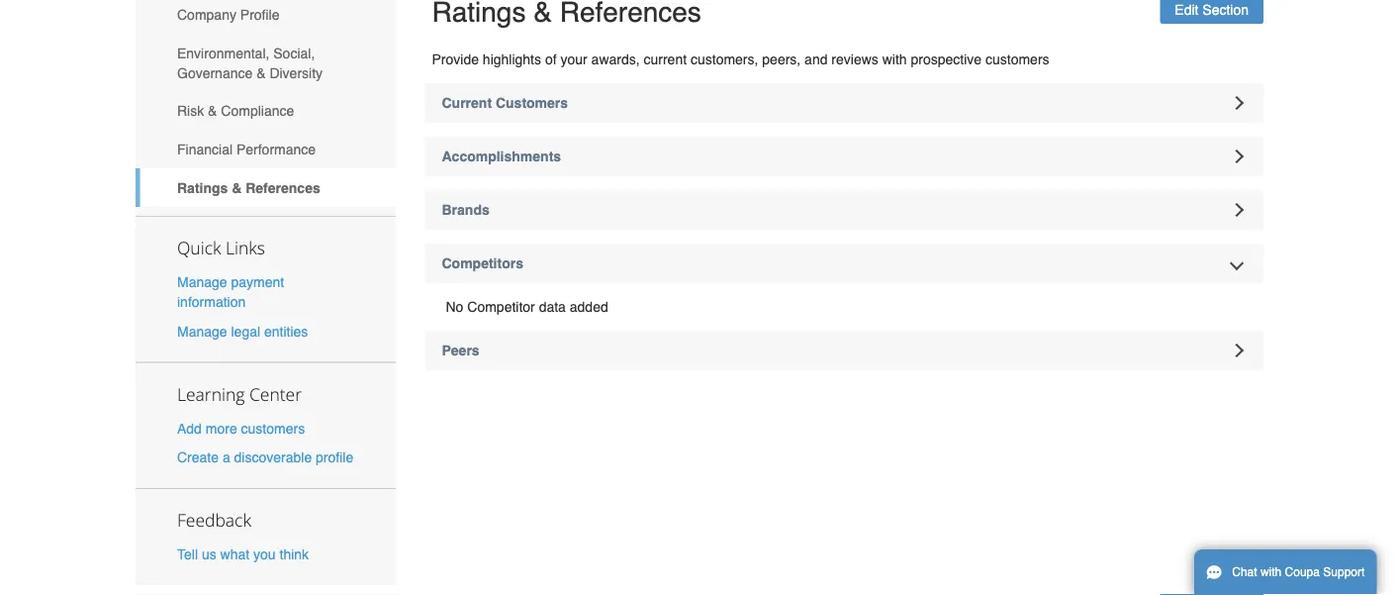 Task type: vqa. For each thing, say whether or not it's contained in the screenshot.
profile
yes



Task type: locate. For each thing, give the bounding box(es) containing it.
ratings
[[177, 180, 228, 195]]

tell us what you think button
[[177, 544, 309, 564]]

2 manage from the top
[[177, 323, 227, 339]]

manage
[[177, 274, 227, 290], [177, 323, 227, 339]]

chat with coupa support
[[1233, 565, 1366, 579]]

risk & compliance link
[[136, 92, 396, 130]]

manage down information
[[177, 323, 227, 339]]

0 vertical spatial manage
[[177, 274, 227, 290]]

a
[[223, 449, 230, 465]]

discoverable
[[234, 449, 312, 465]]

add more customers
[[177, 420, 305, 436]]

2 vertical spatial &
[[232, 180, 242, 195]]

learning
[[177, 382, 245, 405]]

with right chat
[[1261, 565, 1282, 579]]

add
[[177, 420, 202, 436]]

edit
[[1175, 2, 1199, 18]]

highlights
[[483, 52, 542, 67]]

provide
[[432, 52, 479, 67]]

links
[[226, 236, 265, 260]]

tell us what you think
[[177, 546, 309, 562]]

with
[[883, 52, 907, 67], [1261, 565, 1282, 579]]

accomplishments button
[[425, 137, 1264, 176]]

more
[[206, 420, 237, 436]]

1 horizontal spatial customers
[[986, 52, 1050, 67]]

manage payment information
[[177, 274, 284, 310]]

governance
[[177, 65, 253, 81]]

performance
[[237, 141, 316, 157]]

peers heading
[[425, 331, 1264, 370]]

1 vertical spatial manage
[[177, 323, 227, 339]]

of
[[545, 52, 557, 67]]

1 manage from the top
[[177, 274, 227, 290]]

0 vertical spatial customers
[[986, 52, 1050, 67]]

manage inside manage payment information
[[177, 274, 227, 290]]

chat
[[1233, 565, 1258, 579]]

customers,
[[691, 52, 759, 67]]

edit section
[[1175, 2, 1249, 18]]

peers button
[[425, 331, 1264, 370]]

&
[[257, 65, 266, 81], [208, 103, 217, 119], [232, 180, 242, 195]]

environmental,
[[177, 45, 270, 61]]

1 vertical spatial &
[[208, 103, 217, 119]]

peers,
[[763, 52, 801, 67]]

& right ratings
[[232, 180, 242, 195]]

create
[[177, 449, 219, 465]]

manage up information
[[177, 274, 227, 290]]

support
[[1324, 565, 1366, 579]]

current
[[644, 52, 687, 67]]

risk
[[177, 103, 204, 119]]

accomplishments
[[442, 149, 561, 164]]

reviews
[[832, 52, 879, 67]]

1 horizontal spatial with
[[1261, 565, 1282, 579]]

& right risk
[[208, 103, 217, 119]]

1 horizontal spatial &
[[232, 180, 242, 195]]

provide highlights of your awards, current customers, peers, and reviews with prospective customers
[[432, 52, 1050, 67]]

current customers button
[[425, 83, 1264, 123]]

& inside environmental, social, governance & diversity
[[257, 65, 266, 81]]

2 horizontal spatial &
[[257, 65, 266, 81]]

& for references
[[232, 180, 242, 195]]

with right reviews at right
[[883, 52, 907, 67]]

customers right prospective
[[986, 52, 1050, 67]]

0 horizontal spatial &
[[208, 103, 217, 119]]

& for compliance
[[208, 103, 217, 119]]

legal
[[231, 323, 260, 339]]

diversity
[[270, 65, 323, 81]]

0 horizontal spatial with
[[883, 52, 907, 67]]

information
[[177, 294, 246, 310]]

manage legal entities link
[[177, 323, 308, 339]]

coupa
[[1286, 565, 1321, 579]]

manage for manage payment information
[[177, 274, 227, 290]]

prospective
[[911, 52, 982, 67]]

1 vertical spatial customers
[[241, 420, 305, 436]]

and
[[805, 52, 828, 67]]

think
[[280, 546, 309, 562]]

& inside 'link'
[[232, 180, 242, 195]]

ratings & references
[[177, 180, 320, 195]]

financial performance link
[[136, 130, 396, 168]]

manage payment information link
[[177, 274, 284, 310]]

section
[[1203, 2, 1249, 18]]

1 vertical spatial with
[[1261, 565, 1282, 579]]

& left diversity
[[257, 65, 266, 81]]

edit section link
[[1161, 0, 1264, 24]]

customers up discoverable
[[241, 420, 305, 436]]

financial
[[177, 141, 233, 157]]

customers
[[986, 52, 1050, 67], [241, 420, 305, 436]]

0 vertical spatial &
[[257, 65, 266, 81]]



Task type: describe. For each thing, give the bounding box(es) containing it.
payment
[[231, 274, 284, 290]]

manage legal entities
[[177, 323, 308, 339]]

your
[[561, 52, 588, 67]]

environmental, social, governance & diversity
[[177, 45, 323, 81]]

awards,
[[592, 52, 640, 67]]

manage for manage legal entities
[[177, 323, 227, 339]]

profile
[[316, 449, 354, 465]]

current
[[442, 95, 492, 111]]

references
[[246, 180, 320, 195]]

profile
[[240, 7, 280, 23]]

0 vertical spatial with
[[883, 52, 907, 67]]

quick
[[177, 236, 221, 260]]

you
[[253, 546, 276, 562]]

center
[[249, 382, 302, 405]]

add more customers link
[[177, 420, 305, 436]]

current customers
[[442, 95, 568, 111]]

financial performance
[[177, 141, 316, 157]]

company profile
[[177, 7, 280, 23]]

with inside button
[[1261, 565, 1282, 579]]

ratings & references link
[[136, 168, 396, 207]]

risk & compliance
[[177, 103, 294, 119]]

data
[[539, 299, 566, 315]]

added
[[570, 299, 609, 315]]

social,
[[274, 45, 315, 61]]

current customers heading
[[425, 83, 1264, 123]]

us
[[202, 546, 217, 562]]

what
[[220, 546, 250, 562]]

customers
[[496, 95, 568, 111]]

competitors
[[442, 256, 524, 271]]

company profile link
[[136, 0, 396, 34]]

no competitor data added
[[446, 299, 609, 315]]

brands heading
[[425, 190, 1264, 230]]

quick links
[[177, 236, 265, 260]]

feedback
[[177, 508, 251, 531]]

create a discoverable profile link
[[177, 449, 354, 465]]

tell
[[177, 546, 198, 562]]

learning center
[[177, 382, 302, 405]]

peers
[[442, 343, 480, 358]]

compliance
[[221, 103, 294, 119]]

company
[[177, 7, 237, 23]]

no
[[446, 299, 464, 315]]

entities
[[264, 323, 308, 339]]

competitor
[[468, 299, 535, 315]]

competitors heading
[[425, 244, 1264, 283]]

competitors button
[[425, 244, 1264, 283]]

0 horizontal spatial customers
[[241, 420, 305, 436]]

create a discoverable profile
[[177, 449, 354, 465]]

brands
[[442, 202, 490, 218]]

brands button
[[425, 190, 1264, 230]]

environmental, social, governance & diversity link
[[136, 34, 396, 92]]

accomplishments heading
[[425, 137, 1264, 176]]

chat with coupa support button
[[1195, 549, 1377, 595]]



